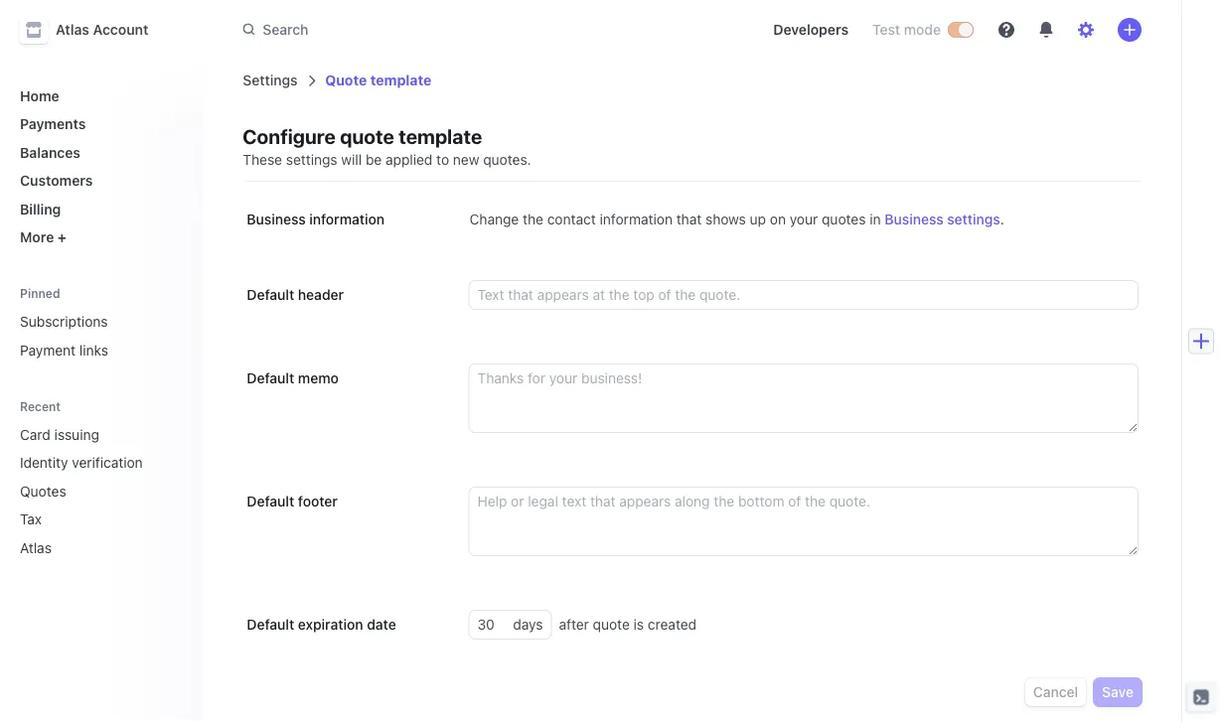 Task type: vqa. For each thing, say whether or not it's contained in the screenshot.
"Default"
yes



Task type: describe. For each thing, give the bounding box(es) containing it.
verification
[[72, 455, 143, 471]]

memo
[[298, 370, 339, 387]]

settings
[[243, 72, 298, 88]]

quote for template
[[340, 124, 394, 148]]

identity
[[20, 455, 68, 471]]

1 business from the left
[[247, 211, 306, 228]]

default header
[[247, 287, 344, 303]]

more +
[[20, 229, 67, 246]]

customers link
[[12, 165, 187, 197]]

settings link
[[243, 72, 298, 88]]

to
[[437, 152, 450, 168]]

payment
[[20, 342, 76, 358]]

quotes
[[20, 483, 66, 500]]

up
[[750, 211, 767, 228]]

created
[[648, 617, 697, 633]]

template inside configure quote template these settings will be applied to new quotes.
[[399, 124, 482, 148]]

home
[[20, 87, 59, 104]]

days button
[[513, 611, 551, 639]]

on
[[770, 211, 786, 228]]

these
[[243, 152, 282, 168]]

1 information from the left
[[309, 211, 385, 228]]

date
[[367, 617, 396, 633]]

mode
[[904, 21, 942, 38]]

card issuing link
[[12, 419, 159, 451]]

recent element
[[0, 419, 203, 564]]

atlas for atlas account
[[56, 21, 89, 38]]

developers
[[774, 21, 849, 38]]

identity verification
[[20, 455, 143, 471]]

the
[[523, 211, 544, 228]]

Thanks for your business! text field
[[470, 365, 1138, 432]]

change
[[470, 211, 519, 228]]

card issuing
[[20, 427, 99, 443]]

balances link
[[12, 136, 187, 169]]

change the contact information that shows up on your quotes in business settings .
[[470, 211, 1005, 228]]

after quote is created text field
[[470, 611, 513, 639]]

quote
[[326, 72, 367, 88]]

after quote is created
[[559, 617, 697, 633]]

default for default expiration date
[[247, 617, 295, 633]]

search
[[263, 21, 309, 38]]

save button
[[1095, 679, 1142, 707]]

configure
[[243, 124, 336, 148]]

atlas for atlas
[[20, 540, 52, 556]]

shows
[[706, 211, 747, 228]]

recent
[[20, 399, 61, 413]]

recent navigation links element
[[0, 398, 203, 564]]

subscriptions
[[20, 314, 108, 330]]

payment links link
[[12, 334, 187, 366]]

home link
[[12, 80, 187, 112]]

quotes
[[822, 211, 866, 228]]

more
[[20, 229, 54, 246]]

customers
[[20, 172, 93, 189]]

issuing
[[54, 427, 99, 443]]

that
[[677, 211, 702, 228]]

billing
[[20, 201, 61, 217]]

business information
[[247, 211, 385, 228]]

balances
[[20, 144, 80, 161]]

billing link
[[12, 193, 187, 225]]

will
[[341, 152, 362, 168]]

payments
[[20, 116, 86, 132]]

your
[[790, 211, 819, 228]]

subscriptions link
[[12, 306, 187, 338]]

cancel
[[1034, 685, 1079, 701]]

in
[[870, 211, 881, 228]]

save
[[1103, 685, 1134, 701]]

business settings link
[[885, 210, 1001, 230]]

2 business from the left
[[885, 211, 944, 228]]

atlas link
[[12, 532, 159, 564]]



Task type: locate. For each thing, give the bounding box(es) containing it.
after
[[559, 617, 589, 633]]

information left that
[[600, 211, 673, 228]]

links
[[79, 342, 108, 358]]

quote left the is
[[593, 617, 630, 633]]

default footer
[[247, 494, 338, 510]]

quotes.
[[483, 152, 532, 168]]

template right quote
[[371, 72, 432, 88]]

quote for is
[[593, 617, 630, 633]]

0 vertical spatial atlas
[[56, 21, 89, 38]]

payment links
[[20, 342, 108, 358]]

contact
[[548, 211, 596, 228]]

business
[[247, 211, 306, 228], [885, 211, 944, 228]]

atlas account
[[56, 21, 149, 38]]

new
[[453, 152, 480, 168]]

2 default from the top
[[247, 370, 295, 387]]

settings inside configure quote template these settings will be applied to new quotes.
[[286, 152, 338, 168]]

default left expiration
[[247, 617, 295, 633]]

settings image
[[1079, 22, 1095, 38]]

0 vertical spatial quote
[[340, 124, 394, 148]]

0 horizontal spatial business
[[247, 211, 306, 228]]

1 vertical spatial atlas
[[20, 540, 52, 556]]

atlas account button
[[20, 16, 168, 44]]

quotes link
[[12, 475, 159, 508]]

pinned navigation links element
[[12, 285, 187, 366]]

1 vertical spatial quote
[[593, 617, 630, 633]]

business right 'in'
[[885, 211, 944, 228]]

test mode
[[873, 21, 942, 38]]

be
[[366, 152, 382, 168]]

0 horizontal spatial information
[[309, 211, 385, 228]]

header
[[298, 287, 344, 303]]

default
[[247, 287, 295, 303], [247, 370, 295, 387], [247, 494, 295, 510], [247, 617, 295, 633]]

.
[[1001, 211, 1005, 228]]

help image
[[999, 22, 1015, 38]]

Search search field
[[231, 12, 742, 48]]

template
[[371, 72, 432, 88], [399, 124, 482, 148]]

0 horizontal spatial quote
[[340, 124, 394, 148]]

default for default memo
[[247, 370, 295, 387]]

default for default header
[[247, 287, 295, 303]]

+
[[58, 229, 67, 246]]

1 horizontal spatial information
[[600, 211, 673, 228]]

default left memo
[[247, 370, 295, 387]]

default left footer
[[247, 494, 295, 510]]

0 vertical spatial settings
[[286, 152, 338, 168]]

cancel button
[[1026, 679, 1087, 707]]

quote up be
[[340, 124, 394, 148]]

atlas down tax
[[20, 540, 52, 556]]

test
[[873, 21, 901, 38]]

payments link
[[12, 108, 187, 140]]

1 horizontal spatial settings
[[948, 211, 1001, 228]]

card
[[20, 427, 51, 443]]

atlas inside recent element
[[20, 540, 52, 556]]

tax
[[20, 512, 42, 528]]

tax link
[[12, 504, 159, 536]]

default memo
[[247, 370, 339, 387]]

information down will
[[309, 211, 385, 228]]

account
[[93, 21, 149, 38]]

atlas left "account"
[[56, 21, 89, 38]]

quote template
[[326, 72, 432, 88]]

footer
[[298, 494, 338, 510]]

pinned element
[[12, 306, 187, 366]]

4 default from the top
[[247, 617, 295, 633]]

applied
[[386, 152, 433, 168]]

expiration
[[298, 617, 363, 633]]

quote
[[340, 124, 394, 148], [593, 617, 630, 633]]

0 vertical spatial template
[[371, 72, 432, 88]]

3 default from the top
[[247, 494, 295, 510]]

Text that appears at the top of the quote. text field
[[470, 281, 1138, 309]]

1 horizontal spatial atlas
[[56, 21, 89, 38]]

default left header
[[247, 287, 295, 303]]

configure quote template these settings will be applied to new quotes.
[[243, 124, 532, 168]]

pinned
[[20, 287, 60, 301]]

is
[[634, 617, 644, 633]]

information
[[309, 211, 385, 228], [600, 211, 673, 228]]

1 vertical spatial settings
[[948, 211, 1001, 228]]

settings
[[286, 152, 338, 168], [948, 211, 1001, 228]]

identity verification link
[[12, 447, 159, 479]]

Search text field
[[231, 12, 742, 48]]

1 default from the top
[[247, 287, 295, 303]]

0 horizontal spatial atlas
[[20, 540, 52, 556]]

2 information from the left
[[600, 211, 673, 228]]

business down these
[[247, 211, 306, 228]]

atlas inside button
[[56, 21, 89, 38]]

developers link
[[766, 14, 857, 46]]

settings right 'in'
[[948, 211, 1001, 228]]

0 horizontal spatial settings
[[286, 152, 338, 168]]

Help or legal text that appears along the bottom of the quote. text field
[[470, 488, 1138, 556]]

default expiration date
[[247, 617, 396, 633]]

days
[[513, 617, 543, 633]]

settings down configure
[[286, 152, 338, 168]]

core navigation links element
[[12, 80, 187, 254]]

1 vertical spatial template
[[399, 124, 482, 148]]

template up to
[[399, 124, 482, 148]]

atlas
[[56, 21, 89, 38], [20, 540, 52, 556]]

default for default footer
[[247, 494, 295, 510]]

1 horizontal spatial quote
[[593, 617, 630, 633]]

1 horizontal spatial business
[[885, 211, 944, 228]]

quote inside configure quote template these settings will be applied to new quotes.
[[340, 124, 394, 148]]



